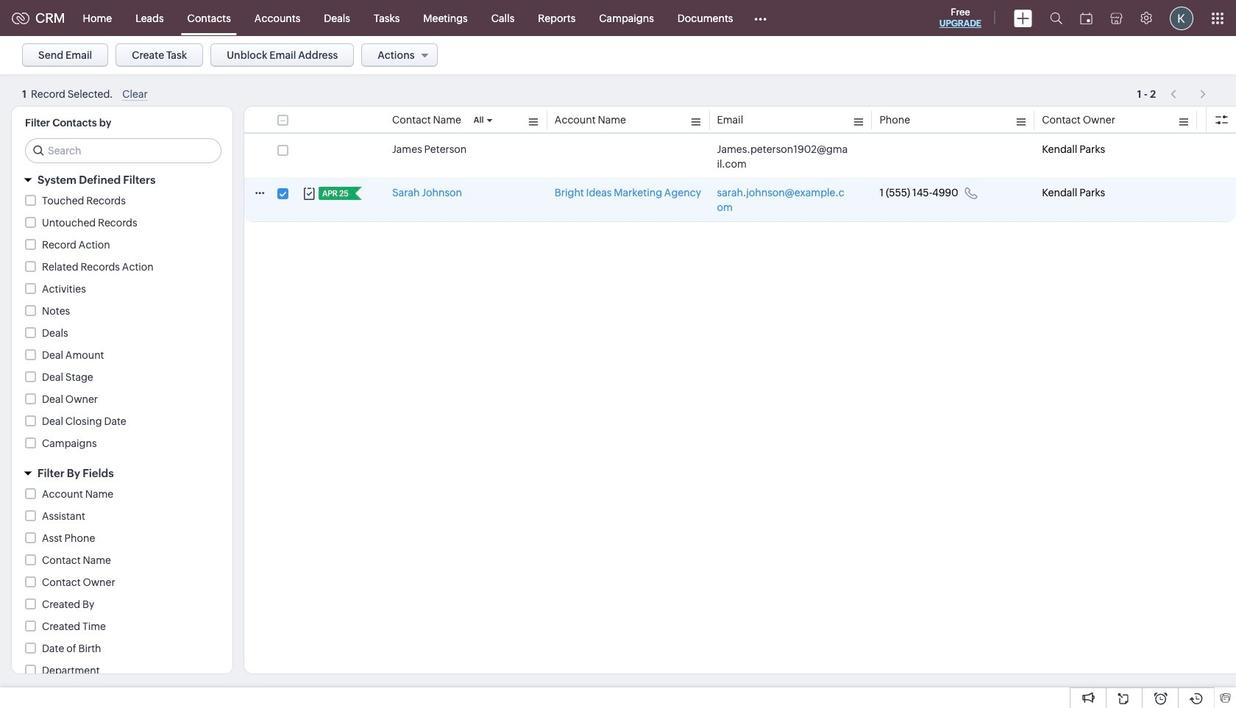 Task type: describe. For each thing, give the bounding box(es) containing it.
search element
[[1042, 0, 1072, 36]]

Search text field
[[26, 139, 221, 163]]

search image
[[1050, 12, 1063, 24]]

calendar image
[[1081, 12, 1093, 24]]

1 navigation from the top
[[1164, 80, 1215, 102]]



Task type: locate. For each thing, give the bounding box(es) containing it.
create menu element
[[1006, 0, 1042, 36]]

profile element
[[1162, 0, 1203, 36]]

row group
[[244, 135, 1237, 222]]

create menu image
[[1014, 9, 1033, 27]]

profile image
[[1170, 6, 1194, 30]]

2 navigation from the top
[[1164, 83, 1215, 105]]

Other Modules field
[[745, 6, 777, 30]]

navigation
[[1164, 80, 1215, 102], [1164, 83, 1215, 105]]

logo image
[[12, 12, 29, 24]]



Task type: vqa. For each thing, say whether or not it's contained in the screenshot.
ROW GROUP on the top of the page
yes



